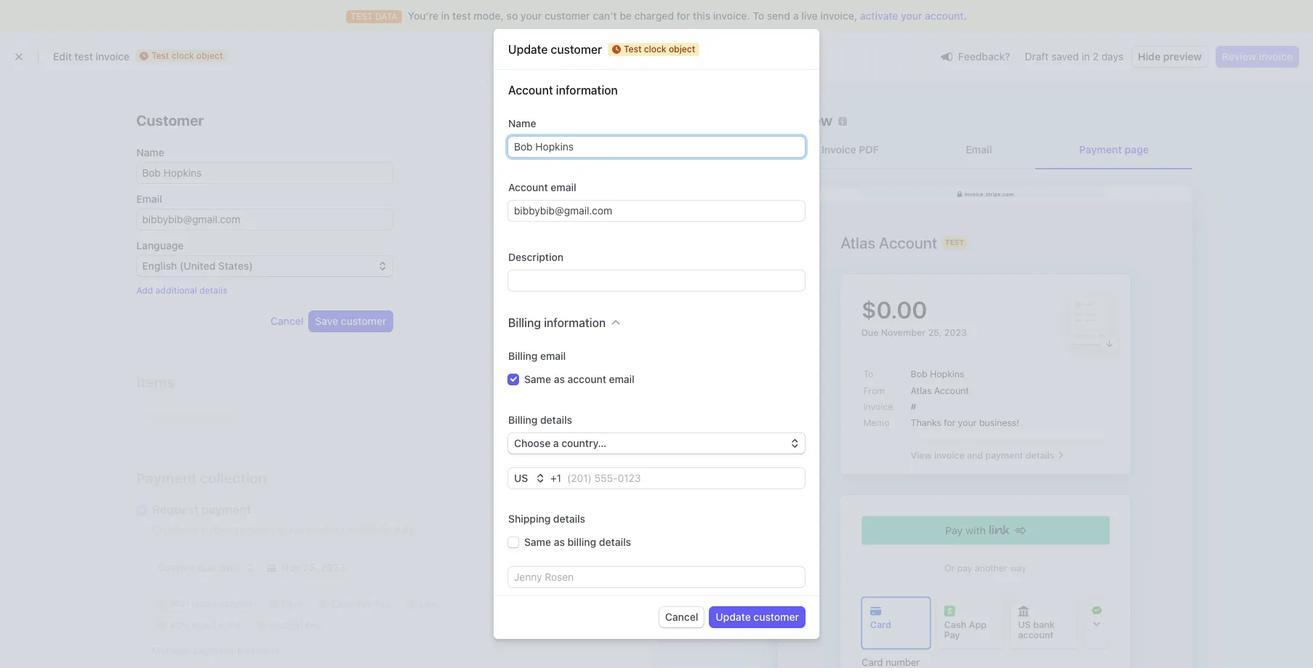 Task type: describe. For each thing, give the bounding box(es) containing it.
2023
[[321, 561, 346, 574]]

draft saved in 2 days
[[1025, 50, 1124, 63]]

email for billing email
[[540, 350, 566, 362]]

mode,
[[474, 9, 504, 22]]

country…
[[562, 437, 607, 449]]

0 vertical spatial update customer
[[508, 43, 602, 56]]

test clock object for edit test invoice
[[151, 50, 223, 61]]

date inside custom due date popup button
[[218, 561, 240, 574]]

custom due date
[[157, 561, 240, 574]]

wechat
[[270, 620, 303, 631]]

invoice pdf
[[822, 143, 879, 156]]

review invoice
[[1222, 50, 1293, 63]]

nov 25, 2023
[[281, 561, 346, 574]]

billing information
[[508, 316, 606, 329]]

items
[[136, 374, 175, 390]]

remove cash app pay image
[[318, 600, 327, 609]]

1 vertical spatial email
[[136, 193, 162, 205]]

add additional details
[[136, 285, 228, 296]]

billing for billing details
[[508, 414, 538, 426]]

1
[[557, 472, 561, 484]]

same as billing details
[[524, 536, 631, 548]]

choose a country…
[[514, 437, 607, 449]]

payment for payment collection
[[136, 470, 197, 486]]

+
[[550, 472, 557, 484]]

payment for payment page
[[1079, 143, 1122, 156]]

save
[[315, 315, 338, 327]]

1 vertical spatial pay
[[306, 620, 321, 631]]

account for account email
[[508, 181, 548, 193]]

due
[[197, 561, 216, 574]]

pdf
[[859, 143, 879, 156]]

update customer inside button
[[716, 611, 799, 623]]

email for account email
[[551, 181, 576, 193]]

invoice,
[[820, 9, 857, 22]]

cancel for update customer
[[665, 611, 698, 623]]

as for billing
[[554, 536, 565, 548]]

1 vertical spatial account
[[568, 373, 606, 385]]

choose a country… button
[[508, 433, 805, 454]]

link
[[419, 598, 437, 609]]

invoice
[[822, 143, 856, 156]]

0 vertical spatial account
[[925, 9, 964, 22]]

request payment create an invoice requesting payment on a specific date
[[152, 503, 415, 536]]

to
[[753, 9, 764, 22]]

on
[[332, 524, 344, 536]]

review invoice button
[[1216, 47, 1299, 67]]

a inside the request payment create an invoice requesting payment on a specific date
[[347, 524, 352, 536]]

(201) 555-0123 telephone field
[[561, 468, 805, 489]]

save customer button
[[309, 311, 392, 332]]

days
[[1102, 50, 1124, 63]]

remove link image
[[406, 600, 415, 609]]

1 horizontal spatial pay
[[375, 598, 390, 609]]

payment for manage
[[193, 644, 234, 657]]

clock for update customer
[[644, 44, 667, 55]]

as for account
[[554, 373, 565, 385]]

collection
[[200, 470, 267, 486]]

specific
[[355, 524, 392, 536]]

can't
[[593, 9, 617, 22]]

information for billing information
[[544, 316, 606, 329]]

account information
[[508, 84, 618, 97]]

ach direct debit
[[170, 620, 241, 631]]

activate your account link
[[860, 9, 964, 23]]

account for account information
[[508, 84, 553, 97]]

edit
[[53, 50, 72, 63]]

invoice inside the request payment create an invoice requesting payment on a specific date
[[200, 524, 233, 536]]

update customer button
[[710, 607, 805, 628]]

transfer
[[219, 598, 253, 609]]

draft
[[1025, 50, 1049, 63]]

email inside 'tab list'
[[966, 143, 992, 156]]

hide preview
[[1138, 50, 1202, 63]]

create
[[152, 524, 184, 536]]

request
[[152, 503, 199, 516]]

manage
[[152, 644, 190, 657]]

same for same as billing details
[[524, 536, 551, 548]]

25,
[[303, 561, 318, 574]]

preview
[[1163, 50, 1202, 63]]

object for edit test invoice
[[196, 50, 223, 61]]

feedback?
[[958, 50, 1010, 62]]

charged
[[634, 9, 674, 22]]

for
[[677, 9, 690, 22]]

card
[[282, 598, 302, 609]]

test clock object for update customer
[[624, 44, 695, 55]]

shipping details
[[508, 513, 585, 525]]

svg image
[[267, 564, 275, 572]]

billing details
[[508, 414, 572, 426]]

nov 25, 2023 button
[[261, 558, 352, 578]]

details up choose a country…
[[540, 414, 572, 426]]

1 your from the left
[[521, 9, 542, 22]]

additional
[[155, 285, 197, 296]]

add
[[136, 285, 153, 296]]

information for account information
[[556, 84, 618, 97]]

choose
[[514, 437, 551, 449]]

you're in test mode, so your customer can't be charged for this invoice. to send a live invoice, activate your account .
[[408, 9, 967, 22]]

nov
[[281, 561, 300, 574]]

a inside popup button
[[553, 437, 559, 449]]

methods
[[237, 644, 279, 657]]

ach for ach credit transfer
[[170, 598, 189, 609]]



Task type: vqa. For each thing, say whether or not it's contained in the screenshot.
risk
no



Task type: locate. For each thing, give the bounding box(es) containing it.
billing up choose
[[508, 414, 538, 426]]

invoice.stripe.com
[[965, 191, 1014, 197]]

payment down ach direct debit
[[193, 644, 234, 657]]

1 horizontal spatial test
[[452, 9, 471, 22]]

add additional details button
[[136, 285, 228, 297]]

date right specific
[[394, 524, 415, 536]]

same down shipping
[[524, 536, 551, 548]]

1 same from the top
[[524, 373, 551, 385]]

details up same as billing details
[[553, 513, 585, 525]]

same down billing email
[[524, 373, 551, 385]]

test
[[452, 9, 471, 22], [74, 50, 93, 63]]

2 account from the top
[[508, 181, 548, 193]]

pay
[[375, 598, 390, 609], [306, 620, 321, 631]]

shipping
[[508, 513, 551, 525]]

1 horizontal spatial a
[[553, 437, 559, 449]]

1 horizontal spatial payment
[[1079, 143, 1122, 156]]

0 vertical spatial email
[[966, 143, 992, 156]]

cancel inside button
[[665, 611, 698, 623]]

payment up request at left
[[136, 470, 197, 486]]

wechat pay
[[270, 620, 321, 631]]

toolbar
[[152, 596, 520, 635]]

2 vertical spatial email
[[609, 373, 635, 385]]

+ 1
[[550, 472, 561, 484]]

cancel down jenny rosen text box
[[665, 611, 698, 623]]

remove ach credit transfer image
[[157, 600, 165, 609]]

2 horizontal spatial invoice
[[1259, 50, 1293, 63]]

0 horizontal spatial name
[[136, 146, 164, 159]]

0 vertical spatial account
[[508, 84, 553, 97]]

2
[[1093, 50, 1099, 63]]

0 horizontal spatial object
[[196, 50, 223, 61]]

3 billing from the top
[[508, 414, 538, 426]]

0 vertical spatial information
[[556, 84, 618, 97]]

description
[[508, 251, 564, 263]]

send
[[767, 9, 790, 22]]

1 horizontal spatial your
[[901, 9, 922, 22]]

a left "live"
[[793, 9, 799, 22]]

email up language
[[136, 193, 162, 205]]

test clock object up customer at the top
[[151, 50, 223, 61]]

0 horizontal spatial update customer
[[508, 43, 602, 56]]

test clock object down charged
[[624, 44, 695, 55]]

1 horizontal spatial in
[[1082, 50, 1090, 63]]

Description text field
[[508, 271, 805, 291]]

customer
[[545, 9, 590, 22], [551, 43, 602, 56], [341, 315, 386, 327], [754, 611, 799, 623]]

remove card image
[[269, 600, 277, 609]]

cancel button for save customer
[[270, 314, 304, 329]]

0 vertical spatial update
[[508, 43, 548, 56]]

0 vertical spatial test
[[452, 9, 471, 22]]

invoice
[[96, 50, 130, 63], [1259, 50, 1293, 63], [200, 524, 233, 536]]

1 horizontal spatial update customer
[[716, 611, 799, 623]]

remove wechat pay image
[[257, 622, 265, 630]]

1 billing from the top
[[508, 316, 541, 329]]

payment
[[1079, 143, 1122, 156], [136, 470, 197, 486]]

1 horizontal spatial test
[[624, 44, 642, 55]]

1 horizontal spatial account
[[925, 9, 964, 22]]

1 vertical spatial payment
[[136, 470, 197, 486]]

review
[[1222, 50, 1256, 63]]

1 horizontal spatial date
[[394, 524, 415, 536]]

object for update customer
[[669, 44, 695, 55]]

1 vertical spatial account
[[508, 181, 548, 193]]

debit
[[219, 620, 241, 631]]

0 horizontal spatial your
[[521, 9, 542, 22]]

payment down the collection
[[202, 503, 251, 516]]

Name text field
[[508, 137, 805, 157]]

0 horizontal spatial pay
[[306, 620, 321, 631]]

object
[[669, 44, 695, 55], [196, 50, 223, 61]]

billing down billing information
[[508, 350, 538, 362]]

app
[[355, 598, 373, 609]]

0 horizontal spatial account
[[568, 373, 606, 385]]

2 billing from the top
[[508, 350, 538, 362]]

billing
[[508, 316, 541, 329], [508, 350, 538, 362], [508, 414, 538, 426]]

1 account from the top
[[508, 84, 553, 97]]

so
[[507, 9, 518, 22]]

1 horizontal spatial email
[[966, 143, 992, 156]]

test up customer at the top
[[151, 50, 169, 61]]

billing email
[[508, 350, 566, 362]]

account
[[925, 9, 964, 22], [568, 373, 606, 385]]

invoice right an
[[200, 524, 233, 536]]

svg image
[[245, 564, 254, 572]]

clock up customer at the top
[[172, 50, 194, 61]]

this
[[693, 9, 711, 22]]

1 horizontal spatial update
[[716, 611, 751, 623]]

invoice right edit at the top of page
[[96, 50, 130, 63]]

1 vertical spatial update customer
[[716, 611, 799, 623]]

invoice right review
[[1259, 50, 1293, 63]]

credit
[[191, 598, 216, 609]]

2 vertical spatial billing
[[508, 414, 538, 426]]

billing up billing email
[[508, 316, 541, 329]]

Account email email field
[[508, 201, 805, 221]]

1 as from the top
[[554, 373, 565, 385]]

your
[[521, 9, 542, 22], [901, 9, 922, 22]]

clock
[[644, 44, 667, 55], [172, 50, 194, 61]]

cancel button
[[270, 314, 304, 329], [659, 607, 704, 628]]

as left billing at the left bottom of the page
[[554, 536, 565, 548]]

0 vertical spatial payment
[[202, 503, 251, 516]]

remove ach direct debit image
[[157, 622, 165, 630]]

0 horizontal spatial a
[[347, 524, 352, 536]]

1 vertical spatial cancel button
[[659, 607, 704, 628]]

payment inside 'tab list'
[[1079, 143, 1122, 156]]

feedback? button
[[935, 46, 1016, 67]]

0 horizontal spatial date
[[218, 561, 240, 574]]

0 horizontal spatial cancel button
[[270, 314, 304, 329]]

clock down charged
[[644, 44, 667, 55]]

cancel button for update customer
[[659, 607, 704, 628]]

cancel for save customer
[[270, 315, 304, 327]]

requesting
[[236, 524, 286, 536]]

date inside the request payment create an invoice requesting payment on a specific date
[[394, 524, 415, 536]]

live
[[801, 9, 818, 22]]

pay down remove cash app pay icon
[[306, 620, 321, 631]]

you're
[[408, 9, 438, 22]]

test
[[624, 44, 642, 55], [151, 50, 169, 61]]

billing for billing email
[[508, 350, 538, 362]]

1 vertical spatial test
[[74, 50, 93, 63]]

0 vertical spatial same
[[524, 373, 551, 385]]

details right additional
[[199, 285, 228, 296]]

test down be
[[624, 44, 642, 55]]

cancel left save
[[270, 315, 304, 327]]

payment page
[[1079, 143, 1149, 156]]

cash app pay
[[331, 598, 390, 609]]

0 horizontal spatial test clock object
[[151, 50, 223, 61]]

date
[[394, 524, 415, 536], [218, 561, 240, 574]]

1 vertical spatial a
[[553, 437, 559, 449]]

customer inside button
[[341, 315, 386, 327]]

customer
[[136, 112, 204, 129]]

1 horizontal spatial clock
[[644, 44, 667, 55]]

be
[[620, 9, 632, 22]]

cancel
[[270, 315, 304, 327], [665, 611, 698, 623]]

page
[[1125, 143, 1149, 156]]

email
[[966, 143, 992, 156], [136, 193, 162, 205]]

account up the feedback? button
[[925, 9, 964, 22]]

same for same as account email
[[524, 373, 551, 385]]

manage payment methods
[[152, 644, 279, 657]]

manage payment methods button
[[152, 644, 279, 658]]

custom due date button
[[152, 558, 260, 578]]

.
[[964, 9, 967, 22]]

billing for billing information
[[508, 316, 541, 329]]

0 horizontal spatial in
[[441, 9, 450, 22]]

1 horizontal spatial object
[[669, 44, 695, 55]]

customer inside button
[[754, 611, 799, 623]]

1 horizontal spatial cancel button
[[659, 607, 704, 628]]

1 vertical spatial email
[[540, 350, 566, 362]]

2 same from the top
[[524, 536, 551, 548]]

2 ach from the top
[[170, 620, 189, 631]]

1 vertical spatial in
[[1082, 50, 1090, 63]]

0 vertical spatial billing
[[508, 316, 541, 329]]

payment left page
[[1079, 143, 1122, 156]]

payment left on
[[289, 524, 330, 536]]

0 horizontal spatial email
[[136, 193, 162, 205]]

clock for edit test invoice
[[172, 50, 194, 61]]

a
[[793, 9, 799, 22], [553, 437, 559, 449], [347, 524, 352, 536]]

0 horizontal spatial update
[[508, 43, 548, 56]]

cancel button down jenny rosen text box
[[659, 607, 704, 628]]

2 vertical spatial a
[[347, 524, 352, 536]]

2 as from the top
[[554, 536, 565, 548]]

edit test invoice
[[53, 50, 130, 63]]

a right on
[[347, 524, 352, 536]]

test left mode,
[[452, 9, 471, 22]]

2 vertical spatial payment
[[193, 644, 234, 657]]

tab list containing invoice pdf
[[778, 131, 1193, 169]]

in right you're
[[441, 9, 450, 22]]

billing
[[568, 536, 596, 548]]

0 vertical spatial as
[[554, 373, 565, 385]]

0 vertical spatial cancel
[[270, 315, 304, 327]]

your right activate
[[901, 9, 922, 22]]

1 horizontal spatial cancel
[[665, 611, 698, 623]]

0 vertical spatial cancel button
[[270, 314, 304, 329]]

0 vertical spatial email
[[551, 181, 576, 193]]

your right so
[[521, 9, 542, 22]]

same
[[524, 373, 551, 385], [524, 536, 551, 548]]

0 horizontal spatial payment
[[136, 470, 197, 486]]

a right choose
[[553, 437, 559, 449]]

account up billing details in the bottom left of the page
[[568, 373, 606, 385]]

test for update customer
[[624, 44, 642, 55]]

cash
[[331, 598, 353, 609]]

same as account email
[[524, 373, 635, 385]]

1 vertical spatial information
[[544, 316, 606, 329]]

1 vertical spatial cancel
[[665, 611, 698, 623]]

ach credit transfer
[[170, 598, 253, 609]]

tab list
[[778, 131, 1193, 169]]

activate
[[860, 9, 898, 22]]

test clock object
[[624, 44, 695, 55], [151, 50, 223, 61]]

email up invoice.stripe.com
[[966, 143, 992, 156]]

0 horizontal spatial cancel
[[270, 315, 304, 327]]

1 vertical spatial billing
[[508, 350, 538, 362]]

email
[[551, 181, 576, 193], [540, 350, 566, 362], [609, 373, 635, 385]]

0 vertical spatial date
[[394, 524, 415, 536]]

1 vertical spatial same
[[524, 536, 551, 548]]

0 vertical spatial ach
[[170, 598, 189, 609]]

1 ach from the top
[[170, 598, 189, 609]]

toolbar containing ach credit transfer
[[152, 596, 520, 635]]

an
[[186, 524, 198, 536]]

0 vertical spatial pay
[[375, 598, 390, 609]]

hide
[[1138, 50, 1161, 63]]

payment inside "button"
[[193, 644, 234, 657]]

details inside 'button'
[[199, 285, 228, 296]]

ach right remove ach direct debit icon
[[170, 620, 189, 631]]

1 vertical spatial as
[[554, 536, 565, 548]]

0 vertical spatial in
[[441, 9, 450, 22]]

date left svg image
[[218, 561, 240, 574]]

test right edit at the top of page
[[74, 50, 93, 63]]

2 horizontal spatial a
[[793, 9, 799, 22]]

invoice.
[[713, 9, 750, 22]]

0 horizontal spatial test
[[74, 50, 93, 63]]

saved
[[1052, 50, 1079, 63]]

1 vertical spatial ach
[[170, 620, 189, 631]]

name down customer at the top
[[136, 146, 164, 159]]

custom
[[157, 561, 195, 574]]

name down 'account information'
[[508, 117, 536, 129]]

Jenny Rosen text field
[[508, 567, 805, 588]]

hide preview button
[[1132, 47, 1208, 67]]

0 vertical spatial name
[[508, 117, 536, 129]]

1 vertical spatial payment
[[289, 524, 330, 536]]

in left 2
[[1082, 50, 1090, 63]]

update inside button
[[716, 611, 751, 623]]

invoice inside button
[[1259, 50, 1293, 63]]

1 horizontal spatial name
[[508, 117, 536, 129]]

test for edit test invoice
[[151, 50, 169, 61]]

1 horizontal spatial invoice
[[200, 524, 233, 536]]

cancel button left save
[[270, 314, 304, 329]]

as
[[554, 373, 565, 385], [554, 536, 565, 548]]

payment
[[202, 503, 251, 516], [289, 524, 330, 536], [193, 644, 234, 657]]

pay right app
[[375, 598, 390, 609]]

direct
[[191, 620, 216, 631]]

1 vertical spatial update
[[716, 611, 751, 623]]

1 vertical spatial name
[[136, 146, 164, 159]]

language
[[136, 239, 184, 252]]

ach right remove ach credit transfer image
[[170, 598, 189, 609]]

payment collection
[[136, 470, 267, 486]]

ach for ach direct debit
[[170, 620, 189, 631]]

account
[[508, 84, 553, 97], [508, 181, 548, 193]]

0 horizontal spatial clock
[[172, 50, 194, 61]]

0 horizontal spatial test
[[151, 50, 169, 61]]

0 horizontal spatial invoice
[[96, 50, 130, 63]]

payment for request
[[202, 503, 251, 516]]

preview
[[778, 112, 833, 129]]

save customer
[[315, 315, 386, 327]]

0 vertical spatial a
[[793, 9, 799, 22]]

1 vertical spatial date
[[218, 561, 240, 574]]

1 horizontal spatial test clock object
[[624, 44, 695, 55]]

details right billing at the left bottom of the page
[[599, 536, 631, 548]]

0 vertical spatial payment
[[1079, 143, 1122, 156]]

account email
[[508, 181, 576, 193]]

as down billing email
[[554, 373, 565, 385]]

2 your from the left
[[901, 9, 922, 22]]



